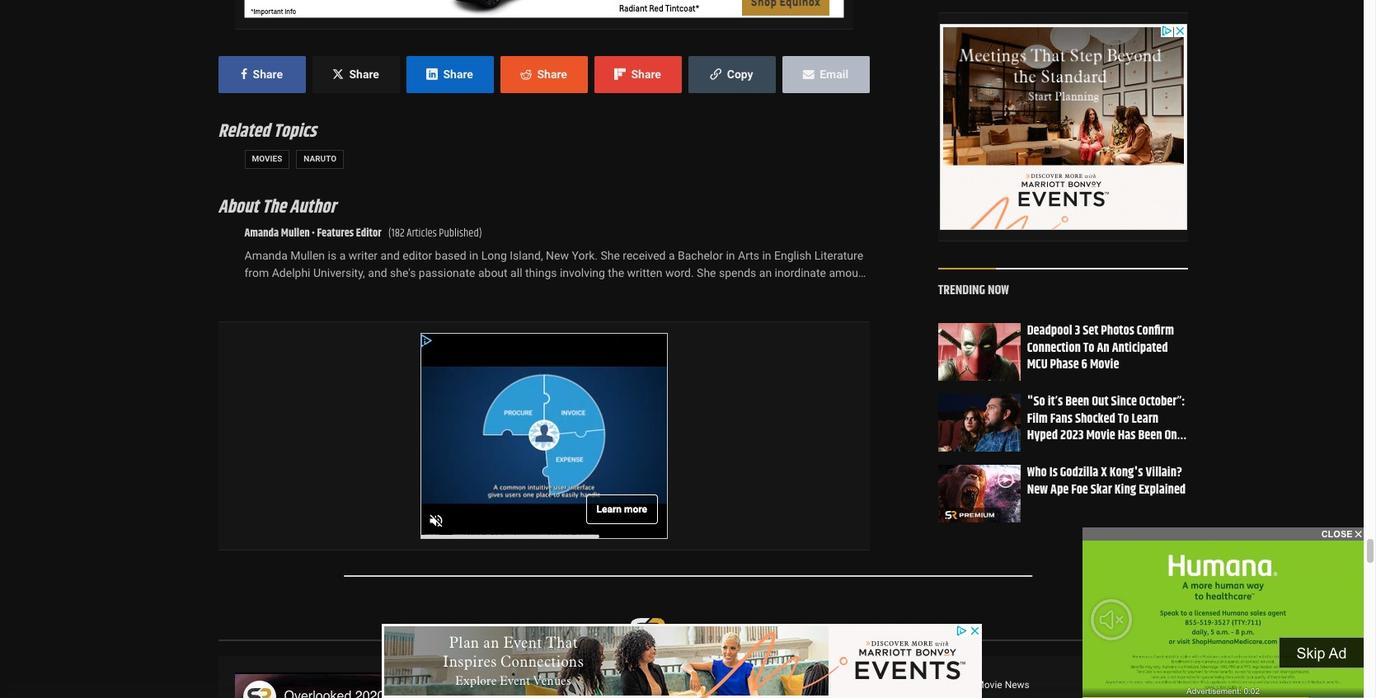 Task type: vqa. For each thing, say whether or not it's contained in the screenshot.
left One
no



Task type: locate. For each thing, give the bounding box(es) containing it.
video player region
[[1083, 541, 1364, 699], [235, 673, 853, 699]]

1 horizontal spatial screenrant logo image
[[945, 511, 994, 519]]

(182
[[388, 224, 405, 242]]

related topics
[[218, 117, 316, 146]]

1 vertical spatial movie
[[1086, 426, 1116, 446]]

share link
[[218, 56, 306, 93], [312, 56, 400, 93], [406, 56, 494, 93], [500, 56, 588, 93], [594, 56, 682, 93]]

been left the on
[[1138, 426, 1162, 446]]

skip ad
[[1297, 646, 1347, 662]]

advertisement: 0:02
[[1187, 687, 1260, 696]]

0 horizontal spatial movies
[[252, 155, 282, 164]]

skar
[[1091, 479, 1112, 500]]

close
[[1322, 529, 1353, 539]]

set
[[1083, 320, 1099, 341]]

movies link right home
[[925, 679, 957, 691]]

3
[[1075, 320, 1081, 341]]

naruto
[[304, 155, 337, 164]]

advertisement region
[[244, 0, 844, 19], [940, 24, 1187, 230], [420, 333, 668, 539], [382, 624, 982, 699]]

share
[[253, 68, 283, 81], [349, 68, 379, 81], [443, 68, 473, 81], [537, 68, 567, 81], [631, 68, 661, 81]]

home
[[880, 679, 906, 691]]

1 vertical spatial been
[[1138, 426, 1162, 446]]

movies link down related topics
[[245, 150, 290, 169]]

1 horizontal spatial movies link
[[925, 679, 957, 691]]

film
[[1027, 408, 1048, 429]]

connection
[[1027, 337, 1081, 358]]

movies link
[[245, 150, 290, 169], [925, 679, 957, 691]]

6
[[1082, 355, 1088, 375]]

0 vertical spatial been
[[1066, 391, 1090, 412]]

streaming
[[1027, 443, 1077, 463]]

2 share link from the left
[[312, 56, 400, 93]]

movies
[[252, 155, 282, 164], [925, 679, 957, 691]]

articles
[[407, 224, 437, 242]]

x
[[1101, 462, 1107, 483]]

0 vertical spatial movie
[[1090, 355, 1119, 375]]

1 vertical spatial movies
[[925, 679, 957, 691]]

1 vertical spatial screenrant logo image
[[629, 618, 781, 644]]

0 vertical spatial to
[[1083, 337, 1095, 358]]

2 share from the left
[[349, 68, 379, 81]]

close ✕ button
[[1083, 528, 1364, 541]]

deadpool (ryan reynolds) looking straight at the camera in deadpool 2 1 image
[[938, 323, 1021, 381]]

ape
[[1051, 479, 1069, 500]]

been right it's
[[1066, 391, 1090, 412]]

mullen
[[281, 224, 310, 242]]

movies down related topics
[[252, 155, 282, 164]]

advertisement:
[[1187, 687, 1242, 696]]

movie news link
[[976, 679, 1030, 691]]

been
[[1066, 391, 1090, 412], [1138, 426, 1162, 446]]

1 share link from the left
[[218, 56, 306, 93]]

photos
[[1101, 320, 1135, 341]]

1 vertical spatial to
[[1118, 408, 1129, 429]]

an
[[1097, 337, 1110, 358]]

author
[[290, 193, 336, 222]]

1 horizontal spatial video player region
[[1083, 541, 1364, 699]]

0 horizontal spatial movies link
[[245, 150, 290, 169]]

explained
[[1139, 479, 1186, 500]]

copy
[[727, 68, 754, 81]]

0 vertical spatial movies
[[252, 155, 282, 164]]

skar-king-and-godzilla-in-godzilla-x-kong-the-new-empire 1 image
[[938, 465, 1021, 522]]

0 horizontal spatial to
[[1083, 337, 1095, 358]]

to left the learn
[[1118, 408, 1129, 429]]

anticipated
[[1112, 337, 1168, 358]]

1 share from the left
[[253, 68, 283, 81]]

email link
[[782, 56, 870, 93]]

deadpool 3 set photos confirm connection to an anticipated mcu phase 6 movie
[[1027, 320, 1174, 375]]

0 horizontal spatial been
[[1066, 391, 1090, 412]]

3 share link from the left
[[406, 56, 494, 93]]

1 horizontal spatial movies
[[925, 679, 957, 691]]

movies right home
[[925, 679, 957, 691]]

0 horizontal spatial video player region
[[235, 673, 853, 699]]

4 share link from the left
[[500, 56, 588, 93]]

screenrant logo image
[[945, 511, 994, 519], [629, 618, 781, 644]]

1 horizontal spatial been
[[1138, 426, 1162, 446]]

shocked
[[1075, 408, 1116, 429]]

to
[[1083, 337, 1095, 358], [1118, 408, 1129, 429]]

email
[[820, 68, 849, 81]]

now
[[988, 280, 1009, 301]]

0 vertical spatial movies link
[[245, 150, 290, 169]]

movie
[[1090, 355, 1119, 375], [1086, 426, 1116, 446], [976, 679, 1003, 691]]

1 horizontal spatial to
[[1118, 408, 1129, 429]]

0 horizontal spatial screenrant logo image
[[629, 618, 781, 644]]

topics
[[273, 117, 316, 146]]

features
[[317, 224, 354, 242]]

october":
[[1140, 391, 1185, 412]]

"so
[[1027, 391, 1046, 412]]

to left an
[[1083, 337, 1095, 358]]



Task type: describe. For each thing, give the bounding box(es) containing it.
deadpool 3 set photos confirm connection to an anticipated mcu phase 6 movie link
[[1027, 320, 1174, 375]]

amanda mullen • features editor (182 articles published)
[[245, 224, 482, 242]]

the
[[262, 193, 286, 222]]

related
[[218, 117, 270, 146]]

king
[[1115, 479, 1137, 500]]

amanda
[[245, 224, 279, 242]]

naruto link
[[296, 150, 344, 169]]

free
[[1098, 443, 1119, 463]]

kong's
[[1110, 462, 1144, 483]]

home link
[[880, 679, 906, 691]]

4 share from the left
[[537, 68, 567, 81]]

new
[[1027, 479, 1048, 500]]

"so it's been out since october": film fans shocked to learn hyped 2023 movie has been on streaming for free
[[1027, 391, 1185, 463]]

skip
[[1297, 646, 1326, 662]]

trending
[[938, 280, 986, 301]]

published)
[[439, 224, 482, 242]]

5 share from the left
[[631, 68, 661, 81]]

emilia jones looks over at nicholas braun as they sit side-by-side in a movie theater in cat person. 1 image
[[938, 394, 1021, 451]]

3 share from the left
[[443, 68, 473, 81]]

villain?
[[1146, 462, 1183, 483]]

movie inside "so it's been out since october": film fans shocked to learn hyped 2023 movie has been on streaming for free
[[1086, 426, 1116, 446]]

it's
[[1048, 391, 1063, 412]]

to inside deadpool 3 set photos confirm connection to an anticipated mcu phase 6 movie
[[1083, 337, 1095, 358]]

learn
[[1132, 408, 1159, 429]]

2023
[[1061, 426, 1084, 446]]

godzilla
[[1060, 462, 1099, 483]]

on
[[1165, 426, 1178, 446]]

deadpool
[[1027, 320, 1073, 341]]

fans
[[1051, 408, 1073, 429]]

ad
[[1329, 646, 1347, 662]]

who is godzilla x kong's villain? new ape foe skar king explained
[[1027, 462, 1186, 500]]

movie inside deadpool 3 set photos confirm connection to an anticipated mcu phase 6 movie
[[1090, 355, 1119, 375]]

who
[[1027, 462, 1047, 483]]

trending now
[[938, 280, 1009, 301]]

video player region containing advertisement: 0:02
[[1083, 541, 1364, 699]]

2 vertical spatial movie
[[976, 679, 1003, 691]]

phase
[[1050, 355, 1079, 375]]

0:02
[[1244, 687, 1260, 696]]

foe
[[1071, 479, 1088, 500]]

1 vertical spatial movies link
[[925, 679, 957, 691]]

confirm
[[1137, 320, 1174, 341]]

about the author
[[218, 193, 336, 222]]

out
[[1092, 391, 1109, 412]]

who is godzilla x kong's villain? new ape foe skar king explained link
[[1027, 462, 1186, 500]]

✕
[[1355, 529, 1362, 539]]

editor
[[356, 224, 382, 242]]

copy link
[[688, 56, 776, 93]]

"so it's been out since october": film fans shocked to learn hyped 2023 movie has been on streaming for free link
[[1027, 391, 1187, 463]]

5 share link from the left
[[594, 56, 682, 93]]

is
[[1050, 462, 1058, 483]]

about
[[218, 193, 259, 222]]

for
[[1080, 443, 1095, 463]]

mcu
[[1027, 355, 1048, 375]]

since
[[1111, 391, 1137, 412]]

has
[[1118, 426, 1136, 446]]

hyped
[[1027, 426, 1058, 446]]

•
[[312, 224, 315, 242]]

movie news
[[976, 679, 1030, 691]]

close ✕
[[1322, 529, 1362, 539]]

0 vertical spatial screenrant logo image
[[945, 511, 994, 519]]

to inside "so it's been out since october": film fans shocked to learn hyped 2023 movie has been on streaming for free
[[1118, 408, 1129, 429]]

news
[[1005, 679, 1030, 691]]



